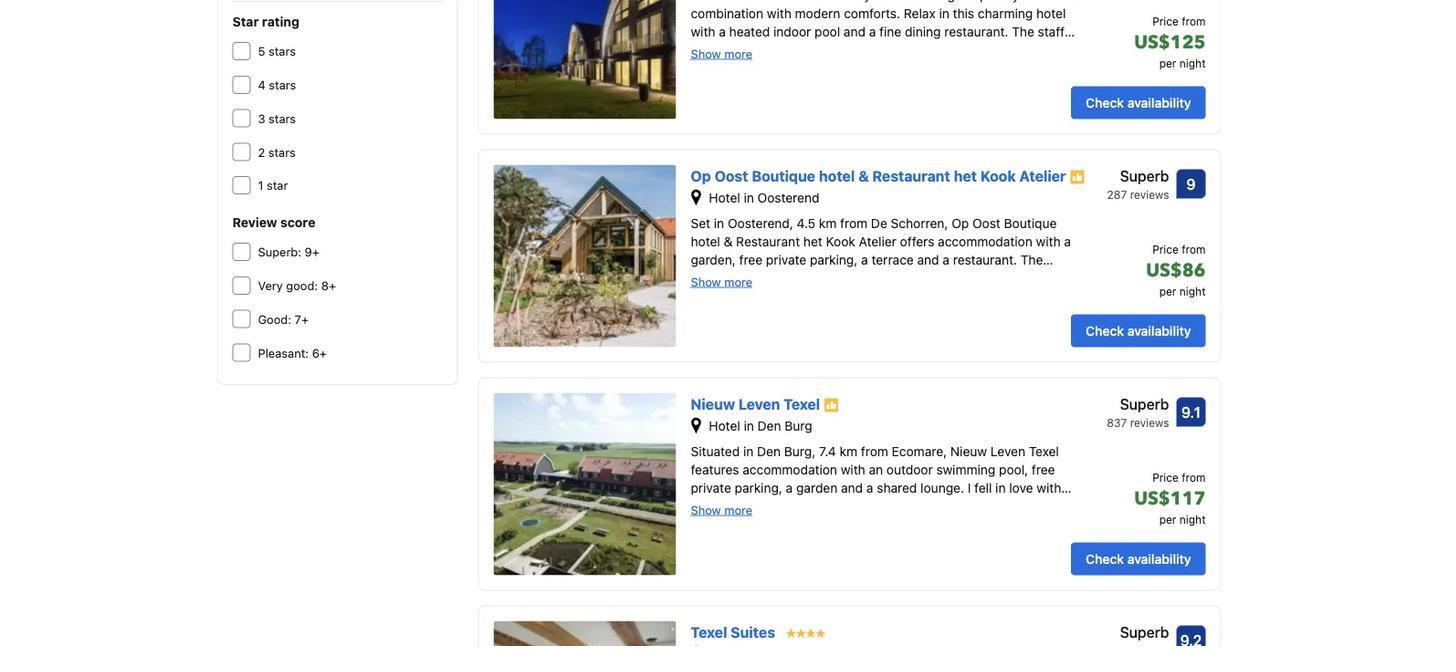 Task type: locate. For each thing, give the bounding box(es) containing it.
boutique
[[752, 167, 816, 185], [1004, 216, 1057, 231]]

show more button down features on the bottom of page
[[691, 503, 753, 518]]

pool,
[[999, 463, 1029, 478]]

availability for us$117
[[1128, 552, 1192, 567]]

you up tidy
[[928, 43, 950, 58]]

accommodation down burg, at right
[[743, 463, 838, 478]]

0 vertical spatial free
[[739, 253, 763, 268]]

stars for 2 stars
[[268, 146, 296, 159]]

2 night from the top
[[1180, 286, 1206, 299]]

show more button down garden,
[[691, 275, 753, 290]]

superb inside superb 837 reviews
[[1120, 396, 1170, 413]]

in left the this
[[939, 6, 950, 21]]

restaurant. inside hotel texel is characterized by its welcoming hospitality in combination with modern comforts. relax in this charming hotel with a heated indoor pool and a fine dining restaurant.
[[945, 24, 1009, 39]]

287
[[1108, 189, 1127, 202]]

1 vertical spatial &
[[724, 234, 733, 249]]

1 vertical spatial superb
[[1120, 396, 1170, 413]]

2 vertical spatial per
[[1160, 514, 1177, 527]]

tidy
[[928, 61, 950, 76]]

0 vertical spatial check availability link
[[1072, 87, 1206, 119]]

hotel down "set"
[[691, 234, 721, 249]]

texel inside hotel texel is characterized by its welcoming hospitality in combination with modern comforts. relax in this charming hotel with a heated indoor pool and a fine dining restaurant.
[[726, 0, 756, 3]]

1 superb from the top
[[1120, 167, 1170, 185]]

1 check from the top
[[1086, 95, 1125, 110]]

check availability
[[1086, 95, 1192, 110], [1086, 324, 1192, 339], [1086, 552, 1192, 567]]

2 vertical spatial check
[[1086, 552, 1125, 567]]

3 check from the top
[[1086, 552, 1125, 567]]

0 vertical spatial het
[[954, 167, 977, 185]]

room.
[[998, 43, 1032, 58]]

0 horizontal spatial parking,
[[735, 481, 783, 496]]

private down features on the bottom of page
[[691, 481, 732, 496]]

indoor
[[774, 24, 811, 39]]

0 vertical spatial night
[[1180, 57, 1206, 70]]

and down walk
[[903, 61, 925, 76]]

hotel inside hotel texel is characterized by its welcoming hospitality in combination with modern comforts. relax in this charming hotel with a heated indoor pool and a fine dining restaurant.
[[691, 0, 723, 3]]

op
[[691, 167, 711, 185], [952, 216, 969, 231]]

0 vertical spatial oost
[[715, 167, 749, 185]]

with inside situated in den burg, 7.4 km from ecomare, nieuw leven texel features accommodation with an outdoor swimming pool, free private parking, a garden and a shared lounge. show more
[[841, 463, 866, 478]]

1 vertical spatial check availability
[[1086, 324, 1192, 339]]

superb up 287
[[1120, 167, 1170, 185]]

hotel in den burg
[[709, 419, 813, 434]]

km right 7.4
[[840, 445, 858, 460]]

night down us$117
[[1180, 514, 1206, 527]]

1 horizontal spatial the
[[779, 61, 802, 76]]

1 vertical spatial restaurant.
[[953, 253, 1018, 268]]

night down us$125 at the right of the page
[[1180, 57, 1206, 70]]

1 vertical spatial nieuw
[[951, 445, 987, 460]]

1 vertical spatial op
[[952, 216, 969, 231]]

show more
[[691, 47, 753, 61]]

4 stars
[[258, 78, 296, 92]]

night inside 'price from us$125 per night'
[[1180, 57, 1206, 70]]

0 horizontal spatial atelier
[[859, 234, 897, 249]]

superb 837 reviews
[[1107, 396, 1170, 430]]

from for us$117
[[1182, 472, 1206, 485]]

superb inside the superb 287 reviews
[[1120, 167, 1170, 185]]

1 group from the top
[[232, 43, 443, 196]]

kook inside the set in oosterend, 4.5 km from de schorren, op oost boutique hotel & restaurant het kook atelier offers accommodation with a garden, free private parking, a terrace and a restaurant. show more
[[826, 234, 856, 249]]

very up great.
[[691, 61, 716, 76]]

2 den from the top
[[757, 445, 781, 460]]

reviews inside superb 837 reviews
[[1131, 417, 1170, 430]]

availability down price from us$86 per night
[[1128, 324, 1192, 339]]

oost up hotel in oosterend
[[715, 167, 749, 185]]

3 price from the top
[[1153, 472, 1179, 485]]

oost
[[715, 167, 749, 185], [973, 216, 1001, 231]]

is down felt
[[1052, 61, 1061, 76]]

per down us$117
[[1160, 514, 1177, 527]]

private
[[766, 253, 807, 268], [691, 481, 732, 496]]

parking, down 4.5
[[810, 253, 858, 268]]

and inside situated in den burg, 7.4 km from ecomare, nieuw leven texel features accommodation with an outdoor swimming pool, free private parking, a garden and a shared lounge. show more
[[841, 481, 863, 496]]

accommodation right offers
[[938, 234, 1033, 249]]

more down features on the bottom of page
[[725, 504, 753, 518]]

good:
[[286, 279, 318, 293]]

from inside 'price from us$125 per night'
[[1182, 15, 1206, 28]]

reviews
[[1131, 189, 1170, 202], [1131, 417, 1170, 430]]

in right "set"
[[714, 216, 725, 231]]

check availability down 'price from us$125 per night' in the top right of the page
[[1086, 95, 1192, 110]]

0 vertical spatial per
[[1160, 57, 1177, 70]]

from up us$125 at the right of the page
[[1182, 15, 1206, 28]]

more
[[725, 47, 753, 61], [725, 276, 753, 289], [725, 504, 753, 518]]

3 show from the top
[[691, 504, 721, 518]]

0 vertical spatial is
[[760, 0, 769, 3]]

in down location
[[1027, 79, 1038, 94]]

price inside 'price from us$125 per night'
[[1153, 15, 1179, 28]]

check availability down price from us$117 per night
[[1086, 552, 1192, 567]]

from inside price from us$117 per night
[[1182, 472, 1206, 485]]

0 vertical spatial group
[[232, 43, 443, 196]]

the down location
[[1041, 79, 1060, 94]]

the up room.
[[1012, 24, 1035, 39]]

0 horizontal spatial &
[[724, 234, 733, 249]]

parking, inside the set in oosterend, 4.5 km from de schorren, op oost boutique hotel & restaurant het kook atelier offers accommodation with a garden, free private parking, a terrace and a restaurant. show more
[[810, 253, 858, 268]]

restaurant down oosterend,
[[736, 234, 800, 249]]

show down features on the bottom of page
[[691, 504, 721, 518]]

&
[[859, 167, 869, 185], [724, 234, 733, 249]]

op up "set"
[[691, 167, 711, 185]]

0 vertical spatial the
[[1012, 24, 1035, 39]]

2 vertical spatial hotel
[[709, 419, 741, 434]]

pool
[[815, 24, 841, 39]]

the up breakfast
[[779, 61, 802, 76]]

1 vertical spatial show
[[691, 276, 721, 289]]

2 show more button from the top
[[691, 275, 753, 290]]

0 horizontal spatial het
[[804, 234, 823, 249]]

het inside the set in oosterend, 4.5 km from de schorren, op oost boutique hotel & restaurant het kook atelier offers accommodation with a garden, free private parking, a terrace and a restaurant. show more
[[804, 234, 823, 249]]

swimming
[[937, 463, 996, 478]]

check availability link down 'price from us$125 per night' in the top right of the page
[[1072, 87, 1206, 119]]

staff
[[1038, 24, 1065, 39]]

stars right 2
[[268, 146, 296, 159]]

2 vertical spatial hotel
[[691, 234, 721, 249]]

1 horizontal spatial &
[[859, 167, 869, 185]]

2 vertical spatial availability
[[1128, 552, 1192, 567]]

hotel inside hotel texel is characterized by its welcoming hospitality in combination with modern comforts. relax in this charming hotel with a heated indoor pool and a fine dining restaurant.
[[1037, 6, 1066, 21]]

4.5
[[797, 216, 816, 231]]

op right schorren, on the top right of page
[[952, 216, 969, 231]]

0 vertical spatial the
[[979, 61, 998, 76]]

den down hotel in den burg
[[757, 445, 781, 460]]

km right 4.5
[[819, 216, 837, 231]]

from up us$117
[[1182, 472, 1206, 485]]

1 vertical spatial are
[[846, 61, 864, 76]]

2 vertical spatial price
[[1153, 472, 1179, 485]]

1 horizontal spatial you
[[928, 43, 950, 58]]

1 price from the top
[[1153, 15, 1179, 28]]

price for us$125
[[1153, 15, 1179, 28]]

show more button for us$117
[[691, 503, 753, 518]]

is down rooms
[[814, 79, 823, 94]]

price up us$86
[[1153, 244, 1179, 257]]

0 vertical spatial availability
[[1128, 95, 1192, 110]]

in down hotel in den burg
[[744, 445, 754, 460]]

night inside price from us$117 per night
[[1180, 514, 1206, 527]]

in
[[1023, 0, 1034, 3], [939, 6, 950, 21], [1027, 79, 1038, 94], [744, 190, 754, 205], [714, 216, 725, 231], [744, 419, 754, 434], [744, 445, 754, 460]]

2 check availability link from the top
[[1072, 315, 1206, 348]]

is
[[760, 0, 769, 3], [1052, 61, 1061, 76], [814, 79, 823, 94]]

0 vertical spatial den
[[758, 419, 781, 434]]

check
[[1086, 95, 1125, 110], [1086, 324, 1125, 339], [1086, 552, 1125, 567]]

check availability link down price from us$117 per night
[[1072, 543, 1206, 576]]

leven up pool,
[[991, 445, 1026, 460]]

check availability link
[[1072, 87, 1206, 119], [1072, 315, 1206, 348], [1072, 543, 1206, 576]]

1 vertical spatial oost
[[973, 216, 1001, 231]]

1 vertical spatial leven
[[991, 445, 1026, 460]]

0 vertical spatial are
[[691, 43, 710, 58]]

check for us$117
[[1086, 552, 1125, 567]]

0 vertical spatial check
[[1086, 95, 1125, 110]]

0 horizontal spatial hotel
[[691, 234, 721, 249]]

2 superb from the top
[[1120, 396, 1170, 413]]

price inside price from us$86 per night
[[1153, 244, 1179, 257]]

check availability link for us$86
[[1072, 315, 1206, 348]]

2 show from the top
[[691, 276, 721, 289]]

is inside hotel texel is characterized by its welcoming hospitality in combination with modern comforts. relax in this charming hotel with a heated indoor pool and a fine dining restaurant.
[[760, 0, 769, 3]]

1 horizontal spatial restaurant
[[873, 167, 951, 185]]

the
[[1012, 24, 1035, 39], [779, 61, 802, 76], [729, 79, 751, 94]]

superb up '837'
[[1120, 396, 1170, 413]]

check availability for us$86
[[1086, 324, 1192, 339]]

show
[[691, 47, 721, 61], [691, 276, 721, 289], [691, 504, 721, 518]]

nieuw inside situated in den burg, 7.4 km from ecomare, nieuw leven texel features accommodation with an outdoor swimming pool, free private parking, a garden and a shared lounge. show more
[[951, 445, 987, 460]]

and right garden
[[841, 481, 863, 496]]

den inside situated in den burg, 7.4 km from ecomare, nieuw leven texel features accommodation with an outdoor swimming pool, free private parking, a garden and a shared lounge. show more
[[757, 445, 781, 460]]

5 stars
[[258, 45, 296, 58]]

availability
[[1128, 95, 1192, 110], [1128, 324, 1192, 339], [1128, 552, 1192, 567]]

per down us$125 at the right of the page
[[1160, 57, 1177, 70]]

parking, inside situated in den burg, 7.4 km from ecomare, nieuw leven texel features accommodation with an outdoor swimming pool, free private parking, a garden and a shared lounge. show more
[[735, 481, 783, 496]]

private inside situated in den burg, 7.4 km from ecomare, nieuw leven texel features accommodation with an outdoor swimming pool, free private parking, a garden and a shared lounge. show more
[[691, 481, 732, 496]]

den down nieuw leven texel
[[758, 419, 781, 434]]

2 more from the top
[[725, 276, 753, 289]]

1 vertical spatial restaurant
[[736, 234, 800, 249]]

1 horizontal spatial hotel
[[819, 167, 855, 185]]

1 vertical spatial free
[[1032, 463, 1056, 478]]

show inside situated in den burg, 7.4 km from ecomare, nieuw leven texel features accommodation with an outdoor swimming pool, free private parking, a garden and a shared lounge. show more
[[691, 504, 721, 518]]

free
[[739, 253, 763, 268], [1032, 463, 1056, 478]]

very up welcome.
[[713, 43, 738, 58]]

0 vertical spatial reviews
[[1131, 189, 1170, 202]]

1 vertical spatial boutique
[[1004, 216, 1057, 231]]

2 group from the top
[[232, 243, 443, 363]]

stars
[[269, 45, 296, 58], [269, 78, 296, 92], [269, 112, 296, 126], [268, 146, 296, 159]]

reviews right 287
[[1131, 189, 1170, 202]]

2 vertical spatial show more button
[[691, 503, 753, 518]]

are
[[691, 43, 710, 58], [846, 61, 864, 76]]

show more button for us$86
[[691, 275, 753, 290]]

night for us$117
[[1180, 514, 1206, 527]]

group for review score
[[232, 243, 443, 363]]

is up heated
[[760, 0, 769, 3]]

2 vertical spatial check availability
[[1086, 552, 1192, 567]]

more down garden,
[[725, 276, 753, 289]]

superb
[[1120, 167, 1170, 185], [1120, 396, 1170, 413], [1120, 624, 1170, 642]]

1 more from the top
[[725, 47, 753, 61]]

1 vertical spatial is
[[1052, 61, 1061, 76]]

1 vertical spatial accommodation
[[743, 463, 838, 478]]

texel suites link
[[691, 622, 1087, 647]]

1 vertical spatial per
[[1160, 286, 1177, 299]]

in inside the set in oosterend, 4.5 km from de schorren, op oost boutique hotel & restaurant het kook atelier offers accommodation with a garden, free private parking, a terrace and a restaurant. show more
[[714, 216, 725, 231]]

in up oosterend,
[[744, 190, 754, 205]]

0 vertical spatial show
[[691, 47, 721, 61]]

check availability down price from us$86 per night
[[1086, 324, 1192, 339]]

2 reviews from the top
[[1131, 417, 1170, 430]]

2 availability from the top
[[1128, 324, 1192, 339]]

3 show more button from the top
[[691, 503, 753, 518]]

per down us$86
[[1160, 286, 1177, 299]]

1 horizontal spatial free
[[1032, 463, 1056, 478]]

price from us$117 per night
[[1135, 472, 1206, 527]]

2 per from the top
[[1160, 286, 1177, 299]]

oost right schorren, on the top right of page
[[973, 216, 1001, 231]]

1 vertical spatial group
[[232, 243, 443, 363]]

0 vertical spatial nieuw
[[691, 396, 735, 413]]

1 horizontal spatial leven
[[991, 445, 1026, 460]]

1 vertical spatial reviews
[[1131, 417, 1170, 430]]

per inside price from us$86 per night
[[1160, 286, 1177, 299]]

3 availability from the top
[[1128, 552, 1192, 567]]

hotel up oosterend
[[819, 167, 855, 185]]

availability down 'price from us$125 per night' in the top right of the page
[[1128, 95, 1192, 110]]

group containing 5 stars
[[232, 43, 443, 196]]

boutique inside the set in oosterend, 4.5 km from de schorren, op oost boutique hotel & restaurant het kook atelier offers accommodation with a garden, free private parking, a terrace and a restaurant. show more
[[1004, 216, 1057, 231]]

nieuw leven texel, hotel in den burg image
[[494, 394, 676, 576]]

from up "an"
[[861, 445, 889, 460]]

show up great.
[[691, 47, 721, 61]]

1 vertical spatial the
[[779, 61, 802, 76]]

leven up hotel in den burg
[[739, 396, 780, 413]]

1 vertical spatial parking,
[[735, 481, 783, 496]]

in down nieuw leven texel
[[744, 419, 754, 434]]

are up great.
[[691, 43, 710, 58]]

0 vertical spatial private
[[766, 253, 807, 268]]

1 horizontal spatial private
[[766, 253, 807, 268]]

1 vertical spatial hotel
[[709, 190, 741, 205]]

hotel up "set"
[[709, 190, 741, 205]]

terrace
[[872, 253, 914, 268]]

0 horizontal spatial you
[[886, 79, 907, 94]]

hotel up situated
[[709, 419, 741, 434]]

check availability link down price from us$86 per night
[[1072, 315, 1206, 348]]

i
[[1035, 43, 1039, 58]]

restaurant up schorren, on the top right of page
[[873, 167, 951, 185]]

0 vertical spatial show more button
[[691, 46, 753, 61]]

1 reviews from the top
[[1131, 189, 1170, 202]]

the down the your
[[979, 61, 998, 76]]

1 show from the top
[[691, 47, 721, 61]]

6+
[[312, 347, 327, 360]]

0 vertical spatial km
[[819, 216, 837, 231]]

1 vertical spatial the
[[1041, 79, 1060, 94]]

and inside the set in oosterend, 4.5 km from de schorren, op oost boutique hotel & restaurant het kook atelier offers accommodation with a garden, free private parking, a terrace and a restaurant. show more
[[918, 253, 940, 268]]

and down indoor
[[790, 43, 812, 58]]

het down "sit"
[[954, 167, 977, 185]]

night for us$125
[[1180, 57, 1206, 70]]

superb left scored 9.2 element on the bottom
[[1120, 624, 1170, 642]]

are down will
[[846, 61, 864, 76]]

1 show more button from the top
[[691, 46, 753, 61]]

1 night from the top
[[1180, 57, 1206, 70]]

stars right 4
[[269, 78, 296, 92]]

0 horizontal spatial oost
[[715, 167, 749, 185]]

3 check availability from the top
[[1086, 552, 1192, 567]]

group
[[232, 43, 443, 196], [232, 243, 443, 363]]

1 per from the top
[[1160, 57, 1177, 70]]

0 horizontal spatial accommodation
[[743, 463, 838, 478]]

0 vertical spatial parking,
[[810, 253, 858, 268]]

nieuw
[[691, 396, 735, 413], [951, 445, 987, 460]]

very
[[258, 279, 283, 293]]

hotel
[[1037, 6, 1066, 21], [819, 167, 855, 185], [691, 234, 721, 249]]

group containing superb: 9+
[[232, 243, 443, 363]]

2 check from the top
[[1086, 324, 1125, 339]]

suites
[[731, 624, 776, 642]]

atelier inside the set in oosterend, 4.5 km from de schorren, op oost boutique hotel & restaurant het kook atelier offers accommodation with a garden, free private parking, a terrace and a restaurant. show more
[[859, 234, 897, 249]]

3 check availability link from the top
[[1072, 543, 1206, 576]]

accommodation
[[938, 234, 1033, 249], [743, 463, 838, 478]]

show down garden,
[[691, 276, 721, 289]]

from up us$86
[[1182, 244, 1206, 257]]

more inside show more button
[[725, 47, 753, 61]]

hotel up "staff"
[[1037, 6, 1066, 21]]

0 vertical spatial hotel
[[691, 0, 723, 3]]

parking, down features on the bottom of page
[[735, 481, 783, 496]]

1 vertical spatial check
[[1086, 324, 1125, 339]]

stars for 4 stars
[[269, 78, 296, 92]]

1 vertical spatial atelier
[[859, 234, 897, 249]]

per inside 'price from us$125 per night'
[[1160, 57, 1177, 70]]

0 horizontal spatial free
[[739, 253, 763, 268]]

reviews inside the superb 287 reviews
[[1131, 189, 1170, 202]]

outdoor
[[887, 463, 933, 478]]

superb for us$117
[[1120, 396, 1170, 413]]

superb:
[[258, 246, 301, 259]]

het down 4.5
[[804, 234, 823, 249]]

1 vertical spatial more
[[725, 276, 753, 289]]

nieuw up situated
[[691, 396, 735, 413]]

from left de
[[840, 216, 868, 231]]

1 den from the top
[[758, 419, 781, 434]]

0 vertical spatial price
[[1153, 15, 1179, 28]]

per for us$125
[[1160, 57, 1177, 70]]

3 night from the top
[[1180, 514, 1206, 527]]

1 vertical spatial availability
[[1128, 324, 1192, 339]]

3 per from the top
[[1160, 514, 1177, 527]]

1 horizontal spatial boutique
[[1004, 216, 1057, 231]]

2 price from the top
[[1153, 244, 1179, 257]]

you down clean
[[886, 79, 907, 94]]

show more button down heated
[[691, 46, 753, 61]]

and up will
[[844, 24, 866, 39]]

1 availability from the top
[[1128, 95, 1192, 110]]

heated
[[730, 24, 770, 39]]

scored 9.1 element
[[1177, 398, 1206, 427]]

1 vertical spatial kook
[[826, 234, 856, 249]]

0 vertical spatial more
[[725, 47, 753, 61]]

price up us$117
[[1153, 472, 1179, 485]]

km
[[819, 216, 837, 231], [840, 445, 858, 460]]

price inside price from us$117 per night
[[1153, 472, 1179, 485]]

2 vertical spatial show
[[691, 504, 721, 518]]

den
[[758, 419, 781, 434], [757, 445, 781, 460]]

night down us$86
[[1180, 286, 1206, 299]]

private down 4.5
[[766, 253, 807, 268]]

show inside the set in oosterend, 4.5 km from de schorren, op oost boutique hotel & restaurant het kook atelier offers accommodation with a garden, free private parking, a terrace and a restaurant. show more
[[691, 276, 721, 289]]

by
[[857, 0, 871, 3]]

0 vertical spatial accommodation
[[938, 234, 1033, 249]]

with
[[767, 6, 792, 21], [691, 24, 716, 39], [1036, 234, 1061, 249], [841, 463, 866, 478]]

stars right 5
[[269, 45, 296, 58]]

free right pool,
[[1032, 463, 1056, 478]]

5
[[258, 45, 265, 58]]

scored 9 element
[[1177, 170, 1206, 199]]

op inside the set in oosterend, 4.5 km from de schorren, op oost boutique hotel & restaurant het kook atelier offers accommodation with a garden, free private parking, a terrace and a restaurant. show more
[[952, 216, 969, 231]]

op oost boutique hotel & restaurant het kook atelier
[[691, 167, 1070, 185]]

nieuw up swimming
[[951, 445, 987, 460]]

0 vertical spatial superb
[[1120, 167, 1170, 185]]

private inside the set in oosterend, 4.5 km from de schorren, op oost boutique hotel & restaurant het kook atelier offers accommodation with a garden, free private parking, a terrace and a restaurant. show more
[[766, 253, 807, 268]]

hotel texel is characterized by its welcoming hospitality in combination with modern comforts. relax in this charming hotel with a heated indoor pool and a fine dining restaurant.
[[691, 0, 1066, 39]]

0 horizontal spatial are
[[691, 43, 710, 58]]

availability down price from us$117 per night
[[1128, 552, 1192, 567]]

superb 287 reviews
[[1108, 167, 1170, 202]]

availability for us$86
[[1128, 324, 1192, 339]]

per inside price from us$117 per night
[[1160, 514, 1177, 527]]

atelier
[[1020, 167, 1067, 185], [859, 234, 897, 249]]

check for us$86
[[1086, 324, 1125, 339]]

accommodation inside the set in oosterend, 4.5 km from de schorren, op oost boutique hotel & restaurant het kook atelier offers accommodation with a garden, free private parking, a terrace and a restaurant. show more
[[938, 234, 1033, 249]]

km inside situated in den burg, 7.4 km from ecomare, nieuw leven texel features accommodation with an outdoor swimming pool, free private parking, a garden and a shared lounge. show more
[[840, 445, 858, 460]]

stars right 3
[[269, 112, 296, 126]]

night inside price from us$86 per night
[[1180, 286, 1206, 299]]

free right garden,
[[739, 253, 763, 268]]

more down heated
[[725, 47, 753, 61]]

0 horizontal spatial op
[[691, 167, 711, 185]]

2 check availability from the top
[[1086, 324, 1192, 339]]

from inside price from us$86 per night
[[1182, 244, 1206, 257]]

1 vertical spatial het
[[804, 234, 823, 249]]

0 horizontal spatial is
[[760, 0, 769, 3]]

1 vertical spatial check availability link
[[1072, 315, 1206, 348]]

1 horizontal spatial km
[[840, 445, 858, 460]]

stars for 3 stars
[[269, 112, 296, 126]]

and
[[844, 24, 866, 39], [790, 43, 812, 58], [903, 61, 925, 76], [954, 61, 976, 76], [860, 79, 882, 94], [918, 253, 940, 268], [841, 481, 863, 496]]

reviews right '837'
[[1131, 417, 1170, 430]]

reviews for us$86
[[1131, 189, 1170, 202]]

even
[[867, 43, 895, 58]]

9+
[[305, 246, 320, 259]]

2 horizontal spatial hotel
[[1037, 6, 1066, 21]]

1 vertical spatial night
[[1180, 286, 1206, 299]]

1 vertical spatial km
[[840, 445, 858, 460]]

and down clean
[[860, 79, 882, 94]]

hotel up combination
[[691, 0, 723, 3]]

and down offers
[[918, 253, 940, 268]]

3 superb from the top
[[1120, 624, 1170, 642]]

will
[[844, 43, 863, 58]]

1 star
[[258, 179, 288, 193]]

sit
[[963, 79, 977, 94]]

the down welcome.
[[729, 79, 751, 94]]

oosterend,
[[728, 216, 794, 231]]

1 horizontal spatial op
[[952, 216, 969, 231]]

3 more from the top
[[725, 504, 753, 518]]

price up us$125 at the right of the page
[[1153, 15, 1179, 28]]



Task type: describe. For each thing, give the bounding box(es) containing it.
an
[[869, 463, 883, 478]]

stars for 5 stars
[[269, 45, 296, 58]]

from inside the set in oosterend, 4.5 km from de schorren, op oost boutique hotel & restaurant het kook atelier offers accommodation with a garden, free private parking, a terrace and a restaurant. show more
[[840, 216, 868, 231]]

felt
[[1042, 43, 1061, 58]]

price for us$117
[[1153, 472, 1179, 485]]

op oost boutique hotel & restaurant het kook atelier, hotel in oosterend image
[[494, 165, 676, 348]]

good
[[827, 79, 857, 94]]

2 stars
[[258, 146, 296, 159]]

pleasant:
[[258, 347, 309, 360]]

comforts.
[[844, 6, 901, 21]]

charming
[[978, 6, 1033, 21]]

7+
[[295, 313, 309, 327]]

its
[[875, 0, 889, 3]]

nice
[[691, 97, 716, 112]]

1 vertical spatial very
[[691, 61, 716, 76]]

combination
[[691, 6, 764, 21]]

0 vertical spatial leven
[[739, 396, 780, 413]]

0 vertical spatial atelier
[[1020, 167, 1067, 185]]

km inside the set in oosterend, 4.5 km from de schorren, op oost boutique hotel & restaurant het kook atelier offers accommodation with a garden, free private parking, a terrace and a restaurant. show more
[[819, 216, 837, 231]]

situated in den burg, 7.4 km from ecomare, nieuw leven texel features accommodation with an outdoor swimming pool, free private parking, a garden and a shared lounge. show more
[[691, 445, 1059, 518]]

reviews for us$117
[[1131, 417, 1170, 430]]

oosterend
[[758, 190, 820, 205]]

and up "sit"
[[954, 61, 976, 76]]

hotel for us$86
[[709, 190, 741, 205]]

price from us$86 per night
[[1147, 244, 1206, 299]]

dining
[[905, 24, 941, 39]]

scored 9.2 element
[[1177, 626, 1206, 647]]

0 horizontal spatial the
[[729, 79, 751, 94]]

and inside hotel texel is characterized by its welcoming hospitality in combination with modern comforts. relax in this charming hotel with a heated indoor pool and a fine dining restaurant.
[[844, 24, 866, 39]]

in inside the staff are very friendly and they will even walk you to your room. i felt very welcome. the rooms are clean and tidy and the location is great. the breakfast is good and you can also sit outside in the nice environment.
[[1027, 79, 1038, 94]]

breakfast
[[755, 79, 810, 94]]

pleasant: 6+
[[258, 347, 327, 360]]

set in oosterend, 4.5 km from de schorren, op oost boutique hotel & restaurant het kook atelier offers accommodation with a garden, free private parking, a terrace and a restaurant. show more
[[691, 216, 1072, 289]]

1 horizontal spatial kook
[[981, 167, 1016, 185]]

with inside the set in oosterend, 4.5 km from de schorren, op oost boutique hotel & restaurant het kook atelier offers accommodation with a garden, free private parking, a terrace and a restaurant. show more
[[1036, 234, 1061, 249]]

2 vertical spatial is
[[814, 79, 823, 94]]

very good: 8+
[[258, 279, 336, 293]]

4 stars image
[[786, 630, 826, 639]]

review
[[232, 216, 277, 231]]

offers
[[900, 234, 935, 249]]

more inside situated in den burg, 7.4 km from ecomare, nieuw leven texel features accommodation with an outdoor swimming pool, free private parking, a garden and a shared lounge. show more
[[725, 504, 753, 518]]

price for us$86
[[1153, 244, 1179, 257]]

texel inside situated in den burg, 7.4 km from ecomare, nieuw leven texel features accommodation with an outdoor swimming pool, free private parking, a garden and a shared lounge. show more
[[1029, 445, 1059, 460]]

show inside button
[[691, 47, 721, 61]]

situated
[[691, 445, 740, 460]]

outside
[[980, 79, 1024, 94]]

leven inside situated in den burg, 7.4 km from ecomare, nieuw leven texel features accommodation with an outdoor swimming pool, free private parking, a garden and a shared lounge. show more
[[991, 445, 1026, 460]]

superb: 9+
[[258, 246, 320, 259]]

rating
[[262, 15, 300, 30]]

star
[[267, 179, 288, 193]]

2
[[258, 146, 265, 159]]

ecomare,
[[892, 445, 947, 460]]

lounge.
[[921, 481, 965, 496]]

garden
[[797, 481, 838, 496]]

star rating
[[232, 15, 300, 30]]

superb for us$86
[[1120, 167, 1170, 185]]

in up charming
[[1023, 0, 1034, 3]]

boutique hotel texel, hotel in de cocksdorp image
[[494, 0, 676, 119]]

texel suites
[[691, 624, 779, 642]]

oost inside the set in oosterend, 4.5 km from de schorren, op oost boutique hotel & restaurant het kook atelier offers accommodation with a garden, free private parking, a terrace and a restaurant. show more
[[973, 216, 1001, 231]]

us$86
[[1147, 258, 1206, 283]]

from for us$125
[[1182, 15, 1206, 28]]

from for us$86
[[1182, 244, 1206, 257]]

1 check availability link from the top
[[1072, 87, 1206, 119]]

star
[[232, 15, 259, 30]]

837
[[1107, 417, 1127, 430]]

3
[[258, 112, 265, 126]]

night for us$86
[[1180, 286, 1206, 299]]

check availability link for us$117
[[1072, 543, 1206, 576]]

0 vertical spatial very
[[713, 43, 738, 58]]

your
[[968, 43, 994, 58]]

friendly
[[742, 43, 786, 58]]

restaurant inside the set in oosterend, 4.5 km from de schorren, op oost boutique hotel & restaurant het kook atelier offers accommodation with a garden, free private parking, a terrace and a restaurant. show more
[[736, 234, 800, 249]]

4
[[258, 78, 266, 92]]

characterized
[[773, 0, 854, 3]]

good:
[[258, 313, 291, 327]]

per for us$117
[[1160, 514, 1177, 527]]

restaurant. inside the set in oosterend, 4.5 km from de schorren, op oost boutique hotel & restaurant het kook atelier offers accommodation with a garden, free private parking, a terrace and a restaurant. show more
[[953, 253, 1018, 268]]

schorren,
[[891, 216, 949, 231]]

accommodation inside situated in den burg, 7.4 km from ecomare, nieuw leven texel features accommodation with an outdoor swimming pool, free private parking, a garden and a shared lounge. show more
[[743, 463, 838, 478]]

0 vertical spatial restaurant
[[873, 167, 951, 185]]

0 vertical spatial you
[[928, 43, 950, 58]]

can
[[911, 79, 932, 94]]

nieuw leven texel
[[691, 396, 824, 413]]

us$117
[[1135, 487, 1206, 512]]

check availability for us$117
[[1086, 552, 1192, 567]]

to
[[953, 43, 965, 58]]

1 vertical spatial you
[[886, 79, 907, 94]]

hotel for us$117
[[709, 419, 741, 434]]

clean
[[868, 61, 899, 76]]

relax
[[904, 6, 936, 21]]

& inside the set in oosterend, 4.5 km from de schorren, op oost boutique hotel & restaurant het kook atelier offers accommodation with a garden, free private parking, a terrace and a restaurant. show more
[[724, 234, 733, 249]]

0 vertical spatial op
[[691, 167, 711, 185]]

price from us$125 per night
[[1135, 15, 1206, 70]]

per for us$86
[[1160, 286, 1177, 299]]

location
[[1002, 61, 1048, 76]]

the staff are very friendly and they will even walk you to your room. i felt very welcome. the rooms are clean and tidy and the location is great. the breakfast is good and you can also sit outside in the nice environment.
[[691, 24, 1065, 112]]

de
[[871, 216, 888, 231]]

hospitality
[[959, 0, 1020, 3]]

den for burg
[[758, 419, 781, 434]]

free inside situated in den burg, 7.4 km from ecomare, nieuw leven texel features accommodation with an outdoor swimming pool, free private parking, a garden and a shared lounge. show more
[[1032, 463, 1056, 478]]

rooms
[[805, 61, 842, 76]]

0 horizontal spatial the
[[979, 61, 998, 76]]

good: 7+
[[258, 313, 309, 327]]

burg,
[[785, 445, 816, 460]]

set
[[691, 216, 711, 231]]

also
[[935, 79, 959, 94]]

0 horizontal spatial nieuw
[[691, 396, 735, 413]]

environment.
[[719, 97, 796, 112]]

walk
[[898, 43, 925, 58]]

2 horizontal spatial is
[[1052, 61, 1061, 76]]

7.4
[[819, 445, 837, 460]]

1
[[258, 179, 264, 193]]

score
[[280, 216, 316, 231]]

1 check availability from the top
[[1086, 95, 1192, 110]]

0 horizontal spatial boutique
[[752, 167, 816, 185]]

more inside the set in oosterend, 4.5 km from de schorren, op oost boutique hotel & restaurant het kook atelier offers accommodation with a garden, free private parking, a terrace and a restaurant. show more
[[725, 276, 753, 289]]

free inside the set in oosterend, 4.5 km from de schorren, op oost boutique hotel & restaurant het kook atelier offers accommodation with a garden, free private parking, a terrace and a restaurant. show more
[[739, 253, 763, 268]]

8+
[[321, 279, 336, 293]]

in inside situated in den burg, 7.4 km from ecomare, nieuw leven texel features accommodation with an outdoor swimming pool, free private parking, a garden and a shared lounge. show more
[[744, 445, 754, 460]]

this
[[953, 6, 975, 21]]

review score
[[232, 216, 316, 231]]

group for star rating
[[232, 43, 443, 196]]

features
[[691, 463, 739, 478]]

den for burg,
[[757, 445, 781, 460]]

welcoming
[[892, 0, 955, 3]]

burg
[[785, 419, 813, 434]]

2 horizontal spatial the
[[1012, 24, 1035, 39]]

modern
[[795, 6, 841, 21]]

from inside situated in den burg, 7.4 km from ecomare, nieuw leven texel features accommodation with an outdoor swimming pool, free private parking, a garden and a shared lounge. show more
[[861, 445, 889, 460]]

great.
[[691, 79, 726, 94]]

1 horizontal spatial het
[[954, 167, 977, 185]]

they
[[815, 43, 841, 58]]

hotel inside the set in oosterend, 4.5 km from de schorren, op oost boutique hotel & restaurant het kook atelier offers accommodation with a garden, free private parking, a terrace and a restaurant. show more
[[691, 234, 721, 249]]

hotel in oosterend
[[709, 190, 820, 205]]



Task type: vqa. For each thing, say whether or not it's contained in the screenshot.
"KOOK" to the left
yes



